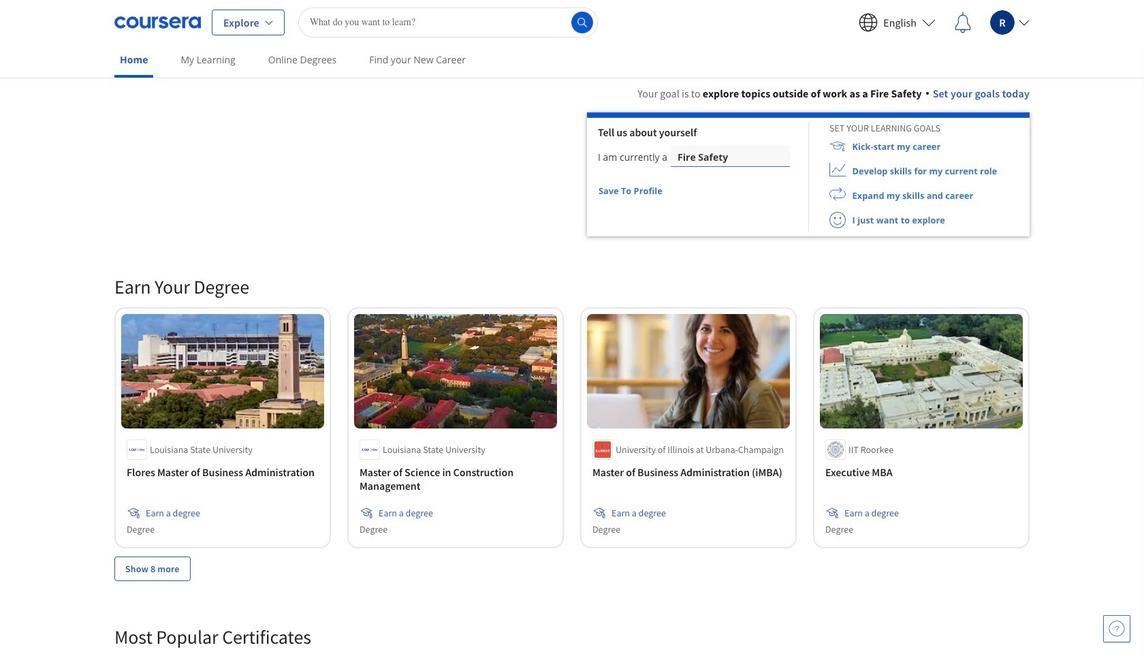 Task type: locate. For each thing, give the bounding box(es) containing it.
main content
[[0, 69, 1145, 656]]

status
[[664, 190, 670, 193]]

earn your degree collection element
[[106, 253, 1038, 603]]

None search field
[[298, 7, 598, 37]]



Task type: describe. For each thing, give the bounding box(es) containing it.
help center image
[[1109, 621, 1126, 637]]

coursera image
[[114, 11, 201, 33]]

What do you want to learn? text field
[[298, 7, 598, 37]]



Task type: vqa. For each thing, say whether or not it's contained in the screenshot.
WHAT DO YOU WANT TO LEARN? TEXT BOX
yes



